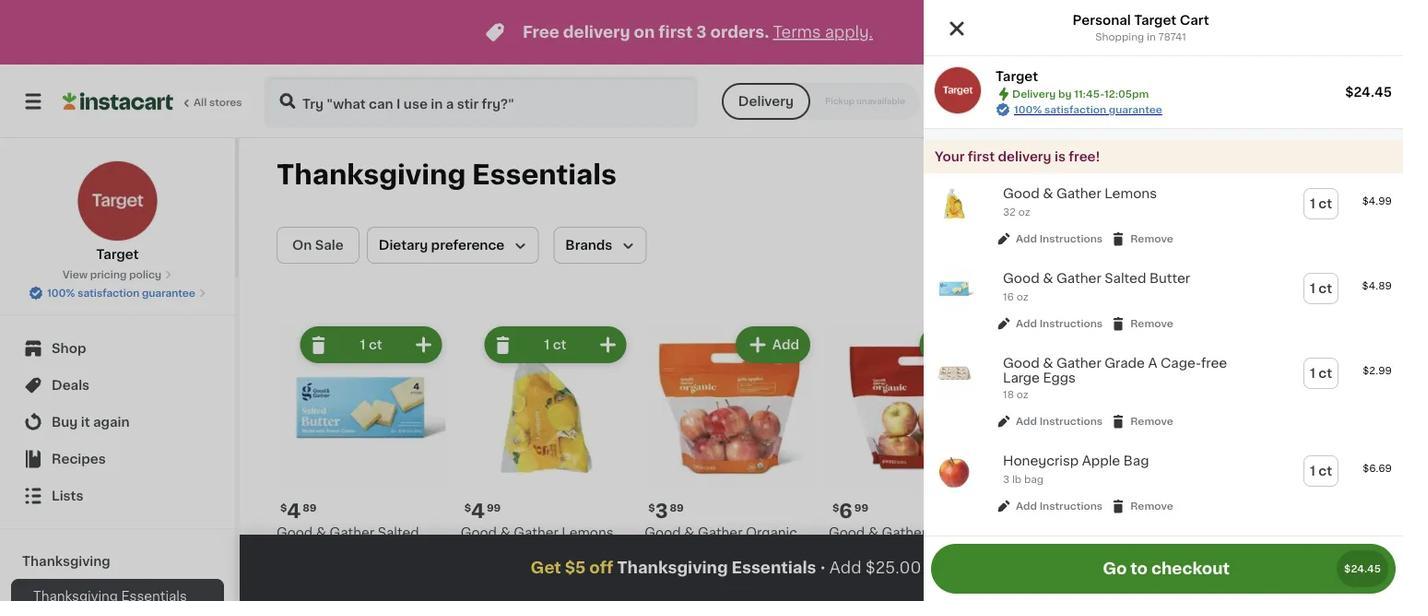 Task type: vqa. For each thing, say whether or not it's contained in the screenshot.
Pantry
no



Task type: locate. For each thing, give the bounding box(es) containing it.
remove up fed
[[1130, 501, 1173, 511]]

2 remove from the top
[[1130, 319, 1173, 329]]

0 horizontal spatial 16
[[1003, 292, 1014, 302]]

2 right •
[[829, 563, 835, 573]]

& inside good & gather grade a cage-free large eggs 18 oz
[[1043, 357, 1053, 370]]

add instructions button up kerrygold
[[996, 498, 1103, 515]]

add instructions button down eggs
[[996, 413, 1103, 430]]

2 99 from the left
[[854, 503, 868, 513]]

5 product group from the top
[[924, 526, 1403, 601]]

2 instructions from the top
[[1040, 319, 1103, 329]]

0 horizontal spatial delivery
[[563, 24, 630, 40]]

2 inside good & gather organic honeycrisp apples 2 lb
[[829, 563, 835, 573]]

78741 right in
[[1158, 32, 1186, 42]]

lb down gala
[[654, 563, 663, 573]]

1 99 from the left
[[487, 503, 501, 513]]

add instructions
[[1016, 234, 1103, 244], [1016, 319, 1103, 329], [1016, 416, 1103, 427], [1016, 501, 1103, 511]]

& inside good & gather unsalted butter 16 oz
[[1236, 526, 1247, 539]]

1 horizontal spatial lb
[[838, 563, 847, 573]]

1 vertical spatial lemons
[[562, 526, 614, 539]]

100% up your first delivery is free!
[[1014, 105, 1042, 115]]

target
[[1134, 14, 1177, 27], [996, 70, 1038, 83], [96, 248, 139, 261]]

good & gather lemons 32 oz down free!
[[1003, 187, 1157, 217]]

your first delivery is free!
[[935, 150, 1100, 163]]

product group containing good & gather salted butter
[[924, 258, 1403, 343]]

0 vertical spatial 16
[[1003, 292, 1014, 302]]

by left 11:45- on the right top of the page
[[1058, 89, 1072, 99]]

delivery left 'on'
[[563, 24, 630, 40]]

2 vertical spatial 3
[[655, 502, 668, 521]]

butter inside good & gather salted butter 16 oz
[[1150, 272, 1190, 285]]

buy it again link
[[11, 404, 224, 441]]

buy
[[52, 416, 78, 429]]

1 add instructions button from the top
[[996, 230, 1103, 247]]

1 horizontal spatial 32
[[1003, 207, 1016, 217]]

0 horizontal spatial 32
[[461, 544, 474, 554]]

remove good & gather salted butter image
[[308, 334, 330, 356]]

remove for good & gather salted butter
[[1130, 319, 1173, 329]]

organic inside good & gather organic gala apples 2 lb
[[746, 526, 797, 539]]

gather inside good & gather salted butter 16 oz
[[1056, 272, 1101, 285]]

by left 11:49-
[[1159, 94, 1178, 108]]

1 vertical spatial satisfaction
[[78, 288, 139, 298]]

3 left bag at right
[[1003, 474, 1010, 485]]

add
[[1016, 234, 1037, 244], [1016, 319, 1037, 329], [772, 338, 799, 351], [1016, 416, 1037, 427], [1016, 501, 1037, 511], [830, 560, 862, 576]]

salted for kerrygold grass-fed salted butter sticks
[[1013, 545, 1054, 557]]

0 horizontal spatial $ 4 99
[[464, 502, 501, 521]]

16 for unsalted
[[1197, 563, 1208, 573]]

deals
[[52, 379, 90, 392]]

get $5 off thanksgiving essentials • add $25.00 to qualify.
[[531, 560, 1003, 576]]

1 horizontal spatial first
[[968, 150, 995, 163]]

good & gather lemons button
[[1003, 186, 1157, 201]]

salted inside kerrygold grass-fed salted butter sticks
[[1013, 545, 1054, 557]]

1 ct left $6.69
[[1310, 465, 1332, 478]]

limited time offer region
[[0, 0, 1363, 65]]

by for 11:49-
[[1159, 94, 1178, 108]]

0 vertical spatial salted
[[1105, 272, 1146, 285]]

1 ct button left $2.99
[[1304, 359, 1338, 388]]

1 apples from the left
[[907, 545, 952, 557]]

100% inside 100% satisfaction guarantee button
[[47, 288, 75, 298]]

11:45-
[[1074, 89, 1104, 99]]

satisfaction
[[1045, 105, 1106, 115], [78, 288, 139, 298]]

to
[[925, 560, 942, 576], [1131, 561, 1148, 577]]

0 horizontal spatial target
[[96, 248, 139, 261]]

butter down grass-
[[1058, 545, 1098, 557]]

on
[[634, 24, 655, 40]]

16 inside good & gather unsalted butter 16 oz
[[1197, 563, 1208, 573]]

2 horizontal spatial salted
[[1105, 272, 1146, 285]]

lists
[[52, 490, 83, 502]]

16
[[1003, 292, 1014, 302], [1197, 563, 1208, 573]]

to right go
[[1131, 561, 1148, 577]]

2 vertical spatial salted
[[1013, 545, 1054, 557]]

1 vertical spatial essentials
[[732, 560, 816, 576]]

butter inside good & gather salted butter
[[277, 545, 317, 557]]

0 horizontal spatial to
[[925, 560, 942, 576]]

1 instructions from the top
[[1040, 234, 1103, 244]]

thanksgiving
[[277, 162, 466, 188], [22, 555, 110, 568], [617, 560, 728, 576]]

2 $ from the left
[[464, 503, 471, 513]]

lb right •
[[838, 563, 847, 573]]

good & gather lemons 32 oz
[[1003, 187, 1157, 217], [461, 526, 614, 554]]

99 for 32
[[487, 503, 501, 513]]

lemons inside product group
[[1105, 187, 1157, 200]]

3 product group from the top
[[924, 343, 1403, 441]]

first
[[659, 24, 693, 40], [968, 150, 995, 163]]

3 inside product group
[[655, 502, 668, 521]]

1 horizontal spatial by
[[1159, 94, 1178, 108]]

thanksgiving up 'sale'
[[277, 162, 466, 188]]

2 horizontal spatial lb
[[1012, 474, 1022, 485]]

kerrygold grass-fed salted butter sticks
[[1013, 526, 1148, 557]]

12:09pm
[[1222, 94, 1283, 108]]

1 product group from the top
[[924, 173, 1403, 258]]

product group
[[277, 323, 446, 575], [461, 323, 630, 557], [645, 323, 814, 575], [829, 323, 998, 575], [1013, 323, 1182, 575], [1197, 323, 1366, 575]]

1 ct button
[[1304, 189, 1338, 218], [1304, 274, 1338, 303], [1304, 359, 1338, 388], [1304, 457, 1338, 486]]

1 vertical spatial 100%
[[47, 288, 75, 298]]

2 vertical spatial target
[[96, 248, 139, 261]]

to right $25.00
[[925, 560, 942, 576]]

1 horizontal spatial guarantee
[[1109, 105, 1162, 115]]

89 inside $ 3 89
[[670, 503, 684, 513]]

1 vertical spatial delivery
[[998, 150, 1051, 163]]

100% down view
[[47, 288, 75, 298]]

add instructions down good & gather lemons button
[[1016, 234, 1103, 244]]

•
[[820, 560, 826, 575]]

2 horizontal spatial thanksgiving
[[617, 560, 728, 576]]

2 $ 4 99 from the left
[[1017, 502, 1053, 521]]

1 horizontal spatial $ 4 99
[[1017, 502, 1053, 521]]

1 add instructions from the top
[[1016, 234, 1103, 244]]

$5
[[565, 560, 586, 576]]

1 $ from the left
[[280, 503, 287, 513]]

view
[[63, 270, 88, 280]]

1 ct
[[1310, 197, 1332, 210], [1310, 282, 1332, 295], [360, 338, 382, 351], [544, 338, 566, 351], [1310, 367, 1332, 380], [1310, 465, 1332, 478]]

2 product group from the top
[[924, 258, 1403, 343]]

instructions for lemons
[[1040, 234, 1103, 244]]

good & gather salted butter image
[[935, 269, 974, 308]]

satisfaction down pricing
[[78, 288, 139, 298]]

0 vertical spatial guarantee
[[1109, 105, 1162, 115]]

89 inside $ 4 89
[[303, 503, 317, 513]]

0 horizontal spatial thanksgiving
[[22, 555, 110, 568]]

terms apply. link
[[773, 24, 873, 40]]

0 vertical spatial first
[[659, 24, 693, 40]]

2 down gala
[[645, 563, 651, 573]]

essentials
[[472, 162, 617, 188], [732, 560, 816, 576]]

1 ct button left $4.99
[[1304, 189, 1338, 218]]

salted inside good & gather salted butter
[[378, 526, 419, 539]]

2
[[829, 563, 835, 573], [645, 563, 651, 573]]

remove button for honeycrisp apple bag
[[1110, 498, 1173, 515]]

0 vertical spatial 100%
[[1014, 105, 1042, 115]]

0 horizontal spatial good & gather lemons 32 oz
[[461, 526, 614, 554]]

1 horizontal spatial 89
[[670, 503, 684, 513]]

thanksgiving down lists
[[22, 555, 110, 568]]

add inside treatment tracker modal dialog
[[830, 560, 862, 576]]

0 horizontal spatial 3
[[655, 502, 668, 521]]

add instructions for grade
[[1016, 416, 1103, 427]]

apples inside good & gather organic honeycrisp apples 2 lb
[[907, 545, 952, 557]]

3
[[696, 24, 707, 40], [1003, 474, 1010, 485], [655, 502, 668, 521]]

4 add instructions from the top
[[1016, 501, 1103, 511]]

1 horizontal spatial 78741
[[1158, 32, 1186, 42]]

apples for 3
[[677, 545, 723, 557]]

3 remove button from the top
[[1110, 413, 1173, 430]]

salted for good & gather salted butter
[[378, 526, 419, 539]]

6 product group from the left
[[1197, 323, 1366, 575]]

1 vertical spatial salted
[[378, 526, 419, 539]]

add instructions button for good & gather grade a cage-free large eggs
[[996, 413, 1103, 430]]

1 vertical spatial 32
[[461, 544, 474, 554]]

0 vertical spatial satisfaction
[[1045, 105, 1106, 115]]

2 horizontal spatial 4
[[1023, 502, 1037, 521]]

first right 'on'
[[659, 24, 693, 40]]

increment quantity of good & gather lemons image
[[597, 334, 619, 356]]

16 inside good & gather salted butter 16 oz
[[1003, 292, 1014, 302]]

1 horizontal spatial organic
[[930, 526, 981, 539]]

0 horizontal spatial guarantee
[[142, 288, 195, 298]]

delivery by 11:49-12:09pm
[[1096, 94, 1283, 108]]

remove up bag on the right bottom of the page
[[1130, 416, 1173, 427]]

increment quantity of good & gather salted butter image
[[413, 334, 435, 356]]

remove for honeycrisp apple bag
[[1130, 501, 1173, 511]]

3 add instructions button from the top
[[996, 413, 1103, 430]]

1 horizontal spatial 99
[[854, 503, 868, 513]]

ct left $6.69
[[1319, 465, 1332, 478]]

1 ct button left $4.89
[[1304, 274, 1338, 303]]

1 89 from the left
[[303, 503, 317, 513]]

go to checkout
[[1103, 561, 1230, 577]]

1 left $4.89
[[1310, 282, 1315, 295]]

shop
[[52, 342, 86, 355]]

remove button
[[1110, 230, 1173, 247], [1110, 315, 1173, 332], [1110, 413, 1173, 430], [1110, 498, 1173, 515]]

6
[[839, 502, 853, 521]]

1 horizontal spatial salted
[[1013, 545, 1054, 557]]

1 vertical spatial $24.45
[[1344, 564, 1381, 574]]

lb left bag at right
[[1012, 474, 1022, 485]]

1 vertical spatial 78741
[[971, 94, 1011, 108]]

0 horizontal spatial lb
[[654, 563, 663, 573]]

go
[[1103, 561, 1127, 577]]

1 horizontal spatial 16
[[1197, 563, 1208, 573]]

butter up checkout at the bottom right of the page
[[1197, 545, 1238, 557]]

target right the target image at the top right of the page
[[996, 70, 1038, 83]]

satisfaction inside button
[[78, 288, 139, 298]]

0 vertical spatial 32
[[1003, 207, 1016, 217]]

1 left $4.99
[[1310, 197, 1315, 210]]

product group containing honeycrisp apple bag
[[924, 441, 1403, 526]]

99 inside $ 6 99
[[854, 503, 868, 513]]

salted for good & gather salted butter 16 oz
[[1105, 272, 1146, 285]]

honeycrisp up $25.00
[[829, 545, 904, 557]]

apples inside good & gather organic gala apples 2 lb
[[677, 545, 723, 557]]

instructions for salted
[[1040, 319, 1103, 329]]

guarantee
[[1109, 105, 1162, 115], [142, 288, 195, 298]]

in
[[1147, 32, 1156, 42]]

100% satisfaction guarantee button
[[29, 282, 206, 301]]

remove button for good & gather lemons
[[1110, 230, 1173, 247]]

guarantee down policy
[[142, 288, 195, 298]]

1 horizontal spatial 4
[[471, 502, 485, 521]]

4 add instructions button from the top
[[996, 498, 1103, 515]]

1 ct left the increment quantity of good & gather lemons icon
[[544, 338, 566, 351]]

1 horizontal spatial thanksgiving
[[277, 162, 466, 188]]

1 vertical spatial honeycrisp
[[829, 545, 904, 557]]

stores
[[209, 97, 242, 107]]

ct
[[1319, 197, 1332, 210], [1319, 282, 1332, 295], [369, 338, 382, 351], [553, 338, 566, 351], [1319, 367, 1332, 380], [1319, 465, 1332, 478]]

target up view pricing policy link
[[96, 248, 139, 261]]

1 left $2.99
[[1310, 367, 1315, 380]]

0 horizontal spatial 100%
[[47, 288, 75, 298]]

$ inside $ 6 99
[[832, 503, 839, 513]]

add instructions up honeycrisp apple bag button
[[1016, 416, 1103, 427]]

it
[[81, 416, 90, 429]]

1 product group from the left
[[277, 323, 446, 575]]

78741 up your first delivery is free!
[[971, 94, 1011, 108]]

add instructions button for good & gather salted butter
[[996, 315, 1103, 332]]

on
[[292, 239, 312, 252]]

1 horizontal spatial 3
[[696, 24, 707, 40]]

organic up get $5 off thanksgiving essentials • add $25.00 to qualify.
[[746, 526, 797, 539]]

0 horizontal spatial 100% satisfaction guarantee
[[47, 288, 195, 298]]

lemons inside product group
[[562, 526, 614, 539]]

good & gather organic gala apples 2 lb
[[645, 526, 797, 573]]

target image
[[935, 67, 981, 113]]

instructions for 3
[[1040, 501, 1103, 511]]

first right your
[[968, 150, 995, 163]]

lemons up $5
[[562, 526, 614, 539]]

78741 inside popup button
[[971, 94, 1011, 108]]

free delivery on first 3 orders. terms apply.
[[523, 24, 873, 40]]

0 horizontal spatial apples
[[677, 545, 723, 557]]

butter
[[1150, 272, 1190, 285], [277, 545, 317, 557], [1058, 545, 1098, 557], [1197, 545, 1238, 557]]

1 vertical spatial guarantee
[[142, 288, 195, 298]]

0 horizontal spatial 89
[[303, 503, 317, 513]]

& inside good & gather organic gala apples 2 lb
[[684, 526, 695, 539]]

apples up $25.00
[[907, 545, 952, 557]]

1 right remove good & gather lemons icon
[[544, 338, 550, 351]]

&
[[1043, 187, 1053, 200], [1043, 272, 1053, 285], [1043, 357, 1053, 370], [316, 526, 326, 539], [500, 526, 510, 539], [868, 526, 879, 539], [684, 526, 695, 539], [1236, 526, 1247, 539]]

89 up good & gather salted butter
[[303, 503, 317, 513]]

99 for honeycrisp
[[854, 503, 868, 513]]

0 horizontal spatial honeycrisp
[[829, 545, 904, 557]]

16 for salted
[[1003, 292, 1014, 302]]

instructions up honeycrisp apple bag button
[[1040, 416, 1103, 427]]

5 $ from the left
[[648, 503, 655, 513]]

gather inside good & gather organic honeycrisp apples 2 lb
[[882, 526, 927, 539]]

0 horizontal spatial satisfaction
[[78, 288, 139, 298]]

0 horizontal spatial 78741
[[971, 94, 1011, 108]]

3 product group from the left
[[645, 323, 814, 575]]

instructions down good & gather lemons button
[[1040, 234, 1103, 244]]

1 horizontal spatial 2
[[829, 563, 835, 573]]

remove up a
[[1130, 319, 1173, 329]]

1 remove button from the top
[[1110, 230, 1173, 247]]

organic up qualify.
[[930, 526, 981, 539]]

lemons up good & gather salted butter button
[[1105, 187, 1157, 200]]

$
[[280, 503, 287, 513], [464, 503, 471, 513], [832, 503, 839, 513], [1017, 503, 1023, 513], [648, 503, 655, 513]]

product group containing good & gather grade a cage-free large eggs
[[924, 343, 1403, 441]]

0 horizontal spatial organic
[[746, 526, 797, 539]]

4 product group from the left
[[829, 323, 998, 575]]

3 left the orders.
[[696, 24, 707, 40]]

2 remove button from the top
[[1110, 315, 1173, 332]]

add instructions button for good & gather lemons
[[996, 230, 1103, 247]]

2 89 from the left
[[670, 503, 684, 513]]

0 horizontal spatial delivery
[[738, 95, 794, 108]]

0 horizontal spatial salted
[[378, 526, 419, 539]]

1 ct button for good & gather grade a cage-free large eggs
[[1304, 359, 1338, 388]]

$ 4 99 for kerrygold grass-fed salted butter sticks
[[1017, 502, 1053, 521]]

4 remove from the top
[[1130, 501, 1173, 511]]

honeycrisp up bag at right
[[1003, 455, 1079, 468]]

instructions up kerrygold grass-fed salted butter sticks
[[1040, 501, 1103, 511]]

all
[[194, 97, 207, 107]]

1 1 ct button from the top
[[1304, 189, 1338, 218]]

1 horizontal spatial good & gather lemons 32 oz
[[1003, 187, 1157, 217]]

1 vertical spatial 100% satisfaction guarantee
[[47, 288, 195, 298]]

large
[[1003, 372, 1040, 385]]

4 $ from the left
[[1017, 503, 1023, 513]]

good & gather lemons 32 oz up get
[[461, 526, 614, 554]]

thanksgiving down gala
[[617, 560, 728, 576]]

kerrygold
[[1013, 526, 1077, 539]]

add instructions for lemons
[[1016, 234, 1103, 244]]

butter for kerrygold grass-fed salted butter sticks
[[1058, 545, 1098, 557]]

89 for 3
[[670, 503, 684, 513]]

3 add instructions from the top
[[1016, 416, 1103, 427]]

2 organic from the left
[[746, 526, 797, 539]]

1 ct left $4.89
[[1310, 282, 1332, 295]]

salted inside good & gather salted butter 16 oz
[[1105, 272, 1146, 285]]

4 for good & gather salted butter
[[287, 502, 301, 521]]

1 horizontal spatial apples
[[907, 545, 952, 557]]

4 instructions from the top
[[1040, 501, 1103, 511]]

None search field
[[264, 76, 698, 127]]

honeycrisp
[[1003, 455, 1079, 468], [829, 545, 904, 557]]

butter for good & gather salted butter 16 oz
[[1150, 272, 1190, 285]]

2 add instructions button from the top
[[996, 315, 1103, 332]]

1 up unsalted
[[1310, 465, 1315, 478]]

4 1 ct button from the top
[[1304, 457, 1338, 486]]

1 horizontal spatial 100%
[[1014, 105, 1042, 115]]

lb inside good & gather organic gala apples 2 lb
[[654, 563, 663, 573]]

100% satisfaction guarantee inside button
[[47, 288, 195, 298]]

0 horizontal spatial 99
[[487, 503, 501, 513]]

personal
[[1073, 14, 1131, 27]]

1 ct for good & gather lemons
[[1310, 197, 1332, 210]]

0 vertical spatial 3
[[696, 24, 707, 40]]

4 product group from the top
[[924, 441, 1403, 526]]

delivery inside button
[[738, 95, 794, 108]]

good inside good & gather salted butter 16 oz
[[1003, 272, 1040, 285]]

3 4 from the left
[[1023, 502, 1037, 521]]

1 ct button for honeycrisp apple bag
[[1304, 457, 1338, 486]]

99
[[487, 503, 501, 513], [854, 503, 868, 513], [1039, 503, 1053, 513]]

remove button up a
[[1110, 315, 1173, 332]]

1 horizontal spatial 100% satisfaction guarantee
[[1014, 105, 1162, 115]]

0 horizontal spatial lemons
[[562, 526, 614, 539]]

2 add instructions from the top
[[1016, 319, 1103, 329]]

target up in
[[1134, 14, 1177, 27]]

2 horizontal spatial 3
[[1003, 474, 1010, 485]]

1
[[1310, 197, 1315, 210], [1310, 282, 1315, 295], [360, 338, 366, 351], [544, 338, 550, 351], [1310, 367, 1315, 380], [1310, 465, 1315, 478]]

0 vertical spatial 100% satisfaction guarantee
[[1014, 105, 1162, 115]]

2 horizontal spatial target
[[1134, 14, 1177, 27]]

2 4 from the left
[[471, 502, 485, 521]]

3 99 from the left
[[1039, 503, 1053, 513]]

$ for kerrygold grass-fed salted butter sticks
[[1017, 503, 1023, 513]]

3 1 ct button from the top
[[1304, 359, 1338, 388]]

3 $ from the left
[[832, 503, 839, 513]]

ct left $4.99
[[1319, 197, 1332, 210]]

$ inside $ 4 89
[[280, 503, 287, 513]]

apples right gala
[[677, 545, 723, 557]]

your
[[935, 150, 965, 163]]

11:49-
[[1181, 94, 1222, 108]]

1 for good & gather lemons
[[1310, 197, 1315, 210]]

1 horizontal spatial essentials
[[732, 560, 816, 576]]

1 2 from the left
[[829, 563, 835, 573]]

0 vertical spatial good & gather lemons 32 oz
[[1003, 187, 1157, 217]]

1 $ 4 99 from the left
[[464, 502, 501, 521]]

remove button up bag on the right bottom of the page
[[1110, 413, 1173, 430]]

2 for 3
[[645, 563, 651, 573]]

organic inside good & gather organic honeycrisp apples 2 lb
[[930, 526, 981, 539]]

4 for good & gather lemons
[[471, 502, 485, 521]]

butter inside kerrygold grass-fed salted butter sticks
[[1058, 545, 1098, 557]]

lb inside good & gather organic honeycrisp apples 2 lb
[[838, 563, 847, 573]]

2 apples from the left
[[677, 545, 723, 557]]

good & gather lemons 32 oz inside product group
[[461, 526, 614, 554]]

butter up the cage-
[[1150, 272, 1190, 285]]

instructions
[[1040, 234, 1103, 244], [1040, 319, 1103, 329], [1040, 416, 1103, 427], [1040, 501, 1103, 511]]

2 inside good & gather organic gala apples 2 lb
[[645, 563, 651, 573]]

78741 button
[[942, 76, 1053, 127]]

1 for good & gather grade a cage-free large eggs
[[1310, 367, 1315, 380]]

satisfaction down delivery by 11:45-12:05pm
[[1045, 105, 1106, 115]]

organic
[[930, 526, 981, 539], [746, 526, 797, 539]]

1 horizontal spatial delivery
[[1012, 89, 1056, 99]]

on sale
[[292, 239, 344, 252]]

1 vertical spatial first
[[968, 150, 995, 163]]

0 vertical spatial target
[[1134, 14, 1177, 27]]

0 vertical spatial delivery
[[563, 24, 630, 40]]

remove button up fed
[[1110, 498, 1173, 515]]

good & gather salted butter button
[[1003, 271, 1190, 286]]

1 ct left $2.99
[[1310, 367, 1332, 380]]

& inside good & gather salted butter 16 oz
[[1043, 272, 1053, 285]]

1 remove from the top
[[1130, 234, 1173, 244]]

1 vertical spatial good & gather lemons 32 oz
[[461, 526, 614, 554]]

1 ct left increment quantity of good & gather salted butter icon
[[360, 338, 382, 351]]

thanksgiving link
[[11, 544, 224, 579]]

0 horizontal spatial by
[[1058, 89, 1072, 99]]

89 up gala
[[670, 503, 684, 513]]

0 vertical spatial honeycrisp
[[1003, 455, 1079, 468]]

butter down $ 4 89
[[277, 545, 317, 557]]

organic for 6
[[930, 526, 981, 539]]

qualify.
[[946, 560, 1003, 576]]

add for good & gather grade a cage-free large eggs
[[1016, 416, 1037, 427]]

remove button for good & gather grade a cage-free large eggs
[[1110, 413, 1173, 430]]

add instructions button down good & gather lemons button
[[996, 230, 1103, 247]]

product group containing 3
[[645, 323, 814, 575]]

good & gather grade a cage-free large eggs image
[[935, 354, 974, 393]]

add instructions up kerrygold
[[1016, 501, 1103, 511]]

1 horizontal spatial honeycrisp
[[1003, 455, 1079, 468]]

butter inside good & gather unsalted butter 16 oz
[[1197, 545, 1238, 557]]

1 horizontal spatial lemons
[[1105, 187, 1157, 200]]

1 ct button for good & gather lemons
[[1304, 189, 1338, 218]]

0 horizontal spatial essentials
[[472, 162, 617, 188]]

product group
[[924, 173, 1403, 258], [924, 258, 1403, 343], [924, 343, 1403, 441], [924, 441, 1403, 526], [924, 526, 1403, 601]]

target link
[[77, 160, 158, 264]]

0 horizontal spatial 4
[[287, 502, 301, 521]]

1 organic from the left
[[930, 526, 981, 539]]

by inside delivery by 11:49-12:09pm link
[[1159, 94, 1178, 108]]

4 remove button from the top
[[1110, 498, 1173, 515]]

ct for good & gather grade a cage-free large eggs
[[1319, 367, 1332, 380]]

0 vertical spatial 78741
[[1158, 32, 1186, 42]]

100% satisfaction guarantee down view pricing policy link
[[47, 288, 195, 298]]

guarantee down 12:05pm
[[1109, 105, 1162, 115]]

add instructions down good & gather salted butter 16 oz
[[1016, 319, 1103, 329]]

0 vertical spatial essentials
[[472, 162, 617, 188]]

good
[[1003, 187, 1040, 200], [1003, 272, 1040, 285], [1003, 357, 1040, 370], [277, 526, 313, 539], [461, 526, 497, 539], [829, 526, 865, 539], [645, 526, 681, 539], [1197, 526, 1233, 539]]

thanksgiving inside thanksgiving link
[[22, 555, 110, 568]]

1 4 from the left
[[287, 502, 301, 521]]

1 vertical spatial 3
[[1003, 474, 1010, 485]]

add instructions button up eggs
[[996, 315, 1103, 332]]

good inside good & gather organic gala apples 2 lb
[[645, 526, 681, 539]]

get
[[531, 560, 561, 576]]

instructions down good & gather salted butter 16 oz
[[1040, 319, 1103, 329]]

by
[[1058, 89, 1072, 99], [1159, 94, 1178, 108]]

remove button up good & gather salted butter button
[[1110, 230, 1173, 247]]

$ inside $ 3 89
[[648, 503, 655, 513]]

$ for good & gather salted butter
[[280, 503, 287, 513]]

0 horizontal spatial 2
[[645, 563, 651, 573]]

oz
[[1018, 207, 1030, 217], [1017, 292, 1028, 302], [1017, 390, 1029, 400], [476, 544, 488, 554], [1211, 563, 1223, 573]]

recipes
[[52, 453, 106, 466]]

remove up good & gather salted butter button
[[1130, 234, 1173, 244]]

100% satisfaction guarantee down 11:45- on the right top of the page
[[1014, 105, 1162, 115]]

deals link
[[11, 367, 224, 404]]

ct left $4.89
[[1319, 282, 1332, 295]]

1 ct button left $6.69
[[1304, 457, 1338, 486]]

1 horizontal spatial target
[[996, 70, 1038, 83]]

2 horizontal spatial 99
[[1039, 503, 1053, 513]]

2 horizontal spatial delivery
[[1096, 94, 1156, 108]]

delivery
[[563, 24, 630, 40], [998, 150, 1051, 163]]

butter for good & gather salted butter
[[277, 545, 317, 557]]

ct left $2.99
[[1319, 367, 1332, 380]]

2 2 from the left
[[645, 563, 651, 573]]

1 ct left $4.99
[[1310, 197, 1332, 210]]

3 instructions from the top
[[1040, 416, 1103, 427]]

2 1 ct button from the top
[[1304, 274, 1338, 303]]

0 vertical spatial lemons
[[1105, 187, 1157, 200]]

3 up gala
[[655, 502, 668, 521]]

gather
[[1056, 187, 1101, 200], [1056, 272, 1101, 285], [1056, 357, 1101, 370], [330, 526, 374, 539], [514, 526, 558, 539], [882, 526, 927, 539], [698, 526, 743, 539], [1250, 526, 1295, 539]]

1 vertical spatial 16
[[1197, 563, 1208, 573]]

3 remove from the top
[[1130, 416, 1173, 427]]

delivery left is
[[998, 150, 1051, 163]]



Task type: describe. For each thing, give the bounding box(es) containing it.
1 ct button for good & gather salted butter
[[1304, 274, 1338, 303]]

pricing
[[90, 270, 127, 280]]

shopping
[[1095, 32, 1144, 42]]

5 product group from the left
[[1013, 323, 1182, 575]]

off
[[589, 560, 613, 576]]

& inside good & gather organic honeycrisp apples 2 lb
[[868, 526, 879, 539]]

thanksgiving essentials main content
[[240, 138, 1403, 601]]

$ 4 89
[[280, 502, 317, 521]]

remove good & gather lemons image
[[492, 334, 514, 356]]

good inside good & gather grade a cage-free large eggs 18 oz
[[1003, 357, 1040, 370]]

honeycrisp apple bag image
[[935, 452, 974, 491]]

78741 inside personal target cart shopping in 78741
[[1158, 32, 1186, 42]]

orders.
[[710, 24, 769, 40]]

good & gather salted butter
[[277, 526, 419, 557]]

18
[[1003, 390, 1014, 400]]

$ for good & gather organic gala apples
[[648, 503, 655, 513]]

to inside treatment tracker modal dialog
[[925, 560, 942, 576]]

lb for 3
[[654, 563, 663, 573]]

add button
[[737, 328, 809, 361]]

good inside good & gather unsalted butter 16 oz
[[1197, 526, 1233, 539]]

oz inside good & gather unsalted butter 16 oz
[[1211, 563, 1223, 573]]

1 vertical spatial target
[[996, 70, 1038, 83]]

good & gather organic honeycrisp apples 2 lb
[[829, 526, 981, 573]]

lb inside honeycrisp apple bag 3 lb bag
[[1012, 474, 1022, 485]]

honeycrisp inside honeycrisp apple bag 3 lb bag
[[1003, 455, 1079, 468]]

delivery for delivery by 11:49-12:09pm
[[1096, 94, 1156, 108]]

instacart logo image
[[63, 90, 173, 112]]

32 inside product group
[[461, 544, 474, 554]]

is
[[1055, 150, 1066, 163]]

fed
[[1123, 526, 1148, 539]]

good inside good & gather salted butter
[[277, 526, 313, 539]]

add instructions button for honeycrisp apple bag
[[996, 498, 1103, 515]]

service type group
[[722, 83, 920, 120]]

all stores
[[194, 97, 242, 107]]

good & gather lemons image
[[935, 184, 974, 223]]

free
[[1201, 357, 1227, 370]]

1 horizontal spatial to
[[1131, 561, 1148, 577]]

product group containing 6
[[829, 323, 998, 575]]

all stores link
[[63, 76, 243, 127]]

oz inside good & gather salted butter 16 oz
[[1017, 292, 1028, 302]]

remove for good & gather grade a cage-free large eggs
[[1130, 416, 1173, 427]]

free
[[523, 24, 559, 40]]

ct left increment quantity of good & gather salted butter icon
[[369, 338, 382, 351]]

organic for 3
[[746, 526, 797, 539]]

target inside target link
[[96, 248, 139, 261]]

product group containing good & gather lemons
[[924, 173, 1403, 258]]

1 horizontal spatial delivery
[[998, 150, 1051, 163]]

bag
[[1124, 455, 1149, 468]]

$ 3 89
[[648, 502, 684, 521]]

gather inside good & gather salted butter
[[330, 526, 374, 539]]

apply.
[[825, 24, 873, 40]]

ct left the increment quantity of good & gather lemons icon
[[553, 338, 566, 351]]

honeycrisp apple bag button
[[1003, 454, 1149, 469]]

gather inside good & gather organic gala apples 2 lb
[[698, 526, 743, 539]]

target logo image
[[77, 160, 158, 242]]

personal target cart shopping in 78741
[[1073, 14, 1209, 42]]

5 button
[[1305, 79, 1381, 124]]

treatment tracker modal dialog
[[240, 535, 1403, 601]]

remove button for good & gather salted butter
[[1110, 315, 1173, 332]]

bag
[[1024, 474, 1044, 485]]

add instructions for salted
[[1016, 319, 1103, 329]]

policy
[[129, 270, 161, 280]]

honeycrisp apple bag 3 lb bag
[[1003, 455, 1149, 485]]

delivery inside limited time offer 'region'
[[563, 24, 630, 40]]

add for good & gather lemons
[[1016, 234, 1037, 244]]

honeycrisp inside good & gather organic honeycrisp apples 2 lb
[[829, 545, 904, 557]]

add for honeycrisp apple bag
[[1016, 501, 1037, 511]]

guarantee inside 100% satisfaction guarantee button
[[142, 288, 195, 298]]

$ for good & gather lemons
[[464, 503, 471, 513]]

lb for 6
[[838, 563, 847, 573]]

$6.69
[[1363, 463, 1392, 474]]

again
[[93, 416, 130, 429]]

delivery by 11:45-12:05pm
[[1012, 89, 1149, 99]]

first inside limited time offer 'region'
[[659, 24, 693, 40]]

product group containing good & gather unsalted butter
[[1197, 323, 1366, 575]]

apple
[[1082, 455, 1120, 468]]

good & gather lemons 32 oz inside product group
[[1003, 187, 1157, 217]]

thanksgiving inside treatment tracker modal dialog
[[617, 560, 728, 576]]

thanksgiving for thanksgiving essentials
[[277, 162, 466, 188]]

$ 4 99 for good & gather lemons
[[464, 502, 501, 521]]

cart
[[1180, 14, 1209, 27]]

1 ct for honeycrisp apple bag
[[1310, 465, 1332, 478]]

view pricing policy link
[[63, 267, 172, 282]]

0 vertical spatial $24.45
[[1345, 86, 1392, 99]]

a
[[1148, 357, 1157, 370]]

terms
[[773, 24, 821, 40]]

$4.99
[[1362, 196, 1392, 206]]

100% inside 100% satisfaction guarantee link
[[1014, 105, 1042, 115]]

unsalted
[[1298, 526, 1356, 539]]

instructions for grade
[[1040, 416, 1103, 427]]

shop link
[[11, 330, 224, 367]]

guarantee inside 100% satisfaction guarantee link
[[1109, 105, 1162, 115]]

gather inside good & gather unsalted butter 16 oz
[[1250, 526, 1295, 539]]

1 for honeycrisp apple bag
[[1310, 465, 1315, 478]]

$25.00
[[866, 560, 921, 576]]

remove for good & gather lemons
[[1130, 234, 1173, 244]]

thanksgiving for thanksgiving
[[22, 555, 110, 568]]

$ for good & gather organic honeycrisp apples
[[832, 503, 839, 513]]

delivery button
[[722, 83, 810, 120]]

free!
[[1069, 150, 1100, 163]]

gala
[[645, 545, 674, 557]]

2 product group from the left
[[461, 323, 630, 557]]

add for good & gather salted butter
[[1016, 319, 1037, 329]]

delivery for delivery by 11:45-12:05pm
[[1012, 89, 1056, 99]]

2 for 6
[[829, 563, 835, 573]]

1 right remove good & gather salted butter "icon" on the left bottom
[[360, 338, 366, 351]]

32 inside product group
[[1003, 207, 1016, 217]]

ct for good & gather salted butter
[[1319, 282, 1332, 295]]

12:05pm
[[1104, 89, 1149, 99]]

good & gather grade a cage-free large eggs button
[[1003, 356, 1261, 386]]

ct for good & gather lemons
[[1319, 197, 1332, 210]]

grass-
[[1080, 526, 1123, 539]]

cage-
[[1161, 357, 1201, 370]]

ct for honeycrisp apple bag
[[1319, 465, 1332, 478]]

grade
[[1105, 357, 1145, 370]]

sale
[[315, 239, 344, 252]]

$4.89
[[1362, 281, 1392, 291]]

1 ct for good & gather grade a cage-free large eggs
[[1310, 367, 1332, 380]]

good inside good & gather organic honeycrisp apples 2 lb
[[829, 526, 865, 539]]

& inside good & gather salted butter
[[316, 526, 326, 539]]

100% satisfaction guarantee link
[[1014, 102, 1162, 117]]

on sale button
[[277, 227, 359, 264]]

3 inside honeycrisp apple bag 3 lb bag
[[1003, 474, 1010, 485]]

by for 11:45-
[[1058, 89, 1072, 99]]

1 horizontal spatial satisfaction
[[1045, 105, 1106, 115]]

1 for good & gather salted butter
[[1310, 282, 1315, 295]]

target inside personal target cart shopping in 78741
[[1134, 14, 1177, 27]]

essentials inside treatment tracker modal dialog
[[732, 560, 816, 576]]

add instructions for 3
[[1016, 501, 1103, 511]]

eggs
[[1043, 372, 1076, 385]]

buy it again
[[52, 416, 130, 429]]

add inside button
[[772, 338, 799, 351]]

oz inside good & gather grade a cage-free large eggs 18 oz
[[1017, 390, 1029, 400]]

1 ct for good & gather salted butter
[[1310, 282, 1332, 295]]

view pricing policy
[[63, 270, 161, 280]]

checkout
[[1151, 561, 1230, 577]]

4 for kerrygold grass-fed salted butter sticks
[[1023, 502, 1037, 521]]

recipes link
[[11, 441, 224, 478]]

delivery by 11:49-12:09pm link
[[1067, 90, 1283, 112]]

89 for 4
[[303, 503, 317, 513]]

lists link
[[11, 478, 224, 514]]

apples for 6
[[907, 545, 952, 557]]

$ 6 99
[[832, 502, 868, 521]]

good & gather salted butter 16 oz
[[1003, 272, 1190, 302]]

gather inside good & gather grade a cage-free large eggs 18 oz
[[1056, 357, 1101, 370]]

sticks
[[1101, 545, 1141, 557]]

$2.99
[[1363, 366, 1392, 376]]

butter for good & gather unsalted butter 16 oz
[[1197, 545, 1238, 557]]

5
[[1353, 95, 1361, 108]]

3 inside limited time offer 'region'
[[696, 24, 707, 40]]

thanksgiving essentials
[[277, 162, 617, 188]]



